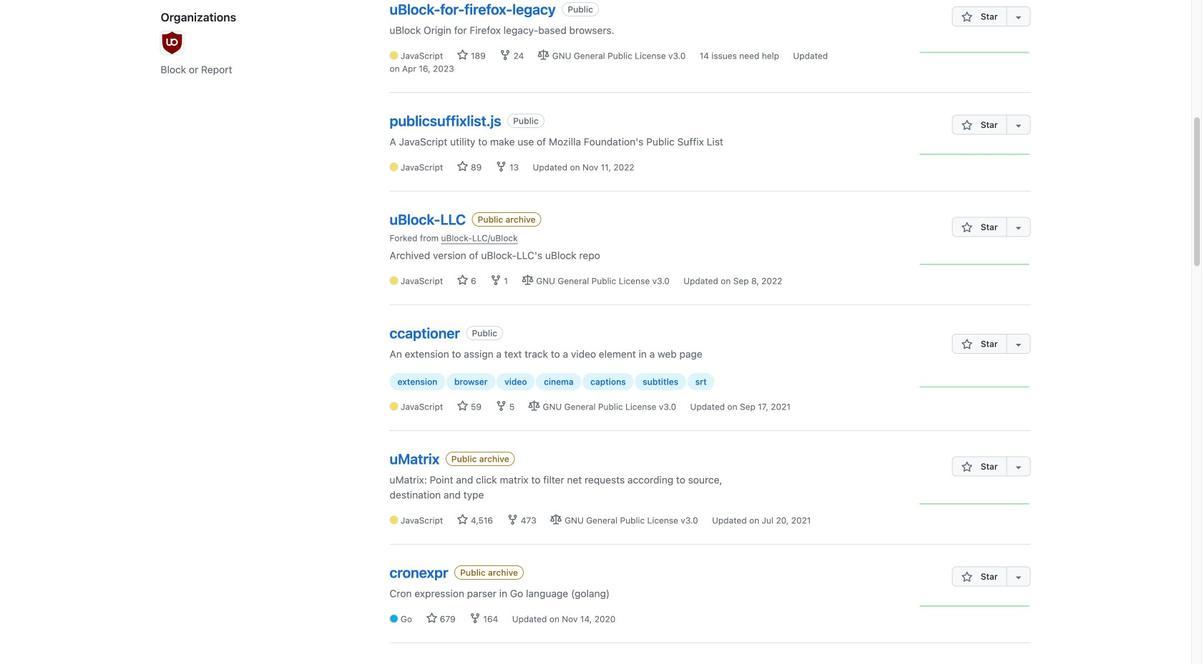 Task type: locate. For each thing, give the bounding box(es) containing it.
add this repository to a list image for past year of activity image associated with 5th past year of activity element from the bottom
[[1013, 11, 1024, 23]]

2 vertical spatial add this repository to a list image
[[1013, 572, 1024, 583]]

add this repository to a list image
[[1013, 222, 1024, 234], [1013, 339, 1024, 351], [1013, 462, 1024, 473]]

law image for fourth past year of activity element from the top
[[550, 514, 562, 526]]

3 add this repository to a list image from the top
[[1013, 572, 1024, 583]]

star image
[[961, 11, 973, 23], [457, 49, 468, 61], [457, 275, 468, 286], [961, 339, 973, 351], [457, 401, 468, 412], [457, 514, 468, 526]]

2 vertical spatial fork image
[[507, 514, 518, 526]]

fork image
[[500, 49, 511, 61], [496, 161, 507, 172], [507, 514, 518, 526]]

add this repository to a list image for fourth past year of activity element from the bottom's past year of activity image
[[1013, 120, 1024, 131]]

2 vertical spatial fork image
[[469, 613, 481, 625]]

5 past year of activity element from the top
[[920, 596, 1031, 620]]

4 past year of activity element from the top
[[920, 494, 1031, 517]]

0 vertical spatial fork image
[[500, 49, 511, 61]]

1 vertical spatial law image
[[550, 514, 562, 526]]

star image for past year of activity image corresponding to third past year of activity element from the bottom
[[961, 222, 973, 234]]

0 vertical spatial law image
[[522, 275, 533, 286]]

@ublockorigin image
[[161, 31, 184, 54]]

1 add this repository to a list image from the top
[[1013, 222, 1024, 234]]

3 past year of activity element from the top
[[920, 254, 1031, 278]]

4 past year of activity image from the top
[[920, 494, 1031, 515]]

past year of activity element
[[920, 42, 1031, 66], [920, 144, 1031, 168], [920, 254, 1031, 278], [920, 494, 1031, 517], [920, 596, 1031, 620]]

fork image for top law image
[[500, 49, 511, 61]]

add this repository to a list image
[[1013, 11, 1024, 23], [1013, 120, 1024, 131], [1013, 572, 1024, 583]]

1 horizontal spatial law image
[[550, 514, 562, 526]]

3 add this repository to a list image from the top
[[1013, 462, 1024, 473]]

past year of activity image
[[920, 42, 1031, 63], [920, 144, 1031, 165], [920, 254, 1031, 275], [920, 494, 1031, 515], [920, 596, 1031, 618]]

past year of activity image for first past year of activity element from the bottom of the page
[[920, 596, 1031, 618]]

0 vertical spatial fork image
[[490, 275, 502, 286]]

law image
[[538, 49, 549, 61], [528, 401, 540, 412]]

add this repository to a list image for third past year of activity element from the bottom
[[1013, 222, 1024, 234]]

1 add this repository to a list image from the top
[[1013, 11, 1024, 23]]

1 vertical spatial add this repository to a list image
[[1013, 120, 1024, 131]]

add this repository to a list image for first past year of activity element from the bottom of the page's past year of activity image
[[1013, 572, 1024, 583]]

1 vertical spatial add this repository to a list image
[[1013, 339, 1024, 351]]

0 vertical spatial add this repository to a list image
[[1013, 222, 1024, 234]]

law image for third past year of activity element from the bottom
[[522, 275, 533, 286]]

3 past year of activity image from the top
[[920, 254, 1031, 275]]

0 vertical spatial add this repository to a list image
[[1013, 11, 1024, 23]]

law image
[[522, 275, 533, 286], [550, 514, 562, 526]]

5 past year of activity image from the top
[[920, 596, 1031, 618]]

fork image for law icon for third past year of activity element from the bottom
[[490, 275, 502, 286]]

fork image for law icon corresponding to fourth past year of activity element from the top
[[507, 514, 518, 526]]

star image
[[961, 120, 973, 131], [457, 161, 468, 172], [961, 222, 973, 234], [961, 462, 973, 473], [961, 572, 973, 583], [426, 613, 437, 625]]

0 horizontal spatial law image
[[522, 275, 533, 286]]

1 past year of activity image from the top
[[920, 42, 1031, 63]]

1 vertical spatial fork image
[[495, 401, 507, 412]]

fork image
[[490, 275, 502, 286], [495, 401, 507, 412], [469, 613, 481, 625]]

2 add this repository to a list image from the top
[[1013, 120, 1024, 131]]

1 vertical spatial law image
[[528, 401, 540, 412]]

2 vertical spatial add this repository to a list image
[[1013, 462, 1024, 473]]

star image for fourth past year of activity element from the bottom's past year of activity image
[[961, 120, 973, 131]]

2 past year of activity image from the top
[[920, 144, 1031, 165]]



Task type: vqa. For each thing, say whether or not it's contained in the screenshot.
the startShape
no



Task type: describe. For each thing, give the bounding box(es) containing it.
past year of activity image for third past year of activity element from the bottom
[[920, 254, 1031, 275]]

past year of activity image for fourth past year of activity element from the top
[[920, 494, 1031, 515]]

past year of activity image for 5th past year of activity element from the bottom
[[920, 42, 1031, 63]]

past year of activity image for fourth past year of activity element from the bottom
[[920, 144, 1031, 165]]

1 vertical spatial fork image
[[496, 161, 507, 172]]

2 past year of activity element from the top
[[920, 144, 1031, 168]]

star image for first past year of activity element from the bottom of the page's past year of activity image
[[961, 572, 973, 583]]

2 add this repository to a list image from the top
[[1013, 339, 1024, 351]]

0 vertical spatial law image
[[538, 49, 549, 61]]

star image for fourth past year of activity element from the top's past year of activity image
[[961, 462, 973, 473]]

add this repository to a list image for fourth past year of activity element from the top
[[1013, 462, 1024, 473]]

1 past year of activity element from the top
[[920, 42, 1031, 66]]

fork image for the bottom law image
[[495, 401, 507, 412]]



